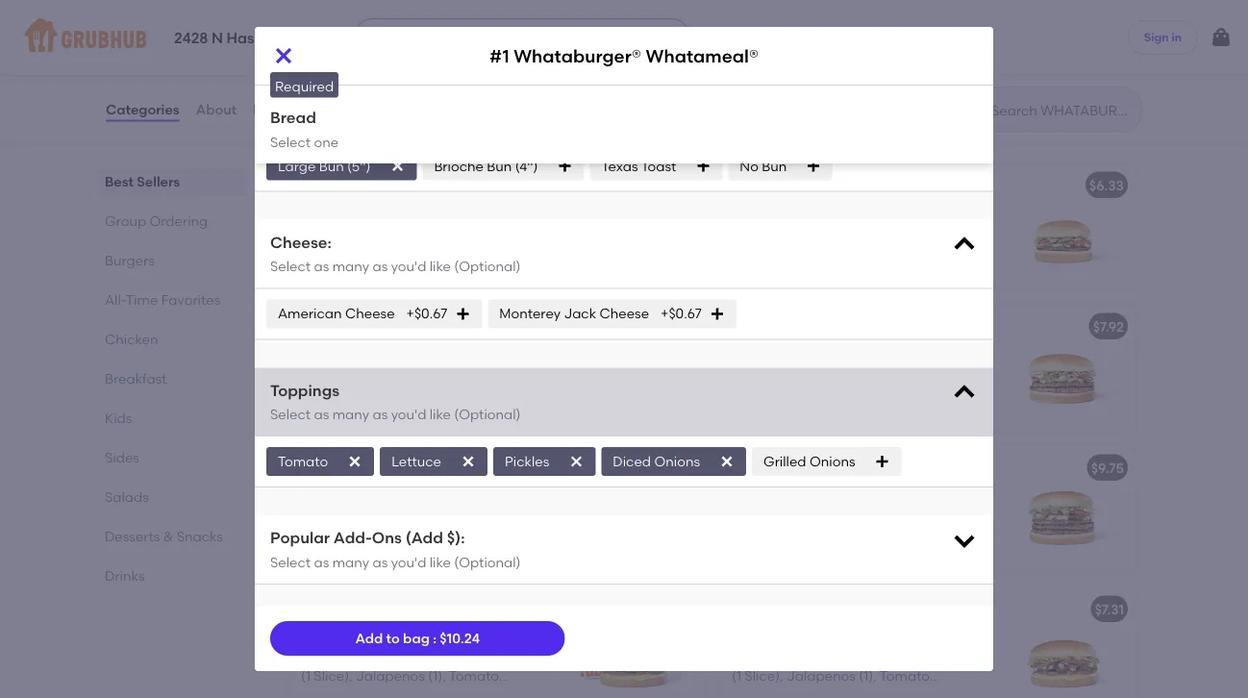 Task type: vqa. For each thing, say whether or not it's contained in the screenshot.
the 28 ratings at the left of page
no



Task type: describe. For each thing, give the bounding box(es) containing it.
it: for #2 double meat whataburger®
[[803, 346, 815, 362]]

mustard inside "what's on it: whataburger® (10), tomato, lettuce, pickles, diced onions, mustard (4oz), mayonnaise (4oz), ketchup (4oz)"
[[353, 33, 407, 49]]

$11.58 +
[[651, 601, 697, 617]]

ave.
[[281, 30, 312, 47]]

time
[[126, 291, 158, 308]]

(5") for #2 double meat whataburger®
[[802, 365, 825, 381]]

you'd for toppings
[[391, 406, 426, 422]]

pickles for #3 triple meat whataburger® whatameal®
[[421, 526, 465, 542]]

cheese: select as many as you'd like (optional)
[[270, 233, 521, 275]]

select inside popular add-ons (add $): select as many as you'd like (optional)
[[270, 554, 311, 570]]

tomato for #1 whataburger®
[[849, 224, 900, 240]]

what's inside the what's on it: double meat whataburger® (10), tomato, lettuce, pickles, diced onions, mustard (4oz), mayonnaise (4oz), ketchup (4oz)
[[732, 0, 777, 10]]

#3 triple meat whataburger®
[[732, 460, 926, 476]]

ons
[[372, 529, 402, 547]]

n
[[212, 30, 223, 47]]

ketchup inside the what's on it: double meat whataburger® (10), tomato, lettuce, pickles, diced onions, mustard (4oz), mayonnaise (4oz), ketchup (4oz)
[[852, 52, 907, 69]]

10 whataburger® box image
[[561, 0, 705, 78]]

$11.94
[[652, 318, 689, 335]]

on inside the what's on it: double meat whataburger® (10), tomato, lettuce, pickles, diced onions, mustard (4oz), mayonnaise (4oz), ketchup (4oz)
[[780, 0, 800, 10]]

#4 jalapeño & cheese whataburger® whatameal®
[[301, 601, 641, 617]]

it: for #1 whataburger®
[[803, 204, 815, 221]]

jack
[[564, 305, 596, 322]]

#2 double meat whataburger® image
[[991, 305, 1136, 430]]

group ordering
[[105, 213, 208, 229]]

(5") for #3 triple meat whataburger® whatameal®
[[371, 506, 395, 523]]

chicken
[[105, 331, 158, 347]]

tomato, inside "what's on it: whataburger® (10), tomato, lettuce, pickles, diced onions, mustard (4oz), mayonnaise (4oz), ketchup (4oz)"
[[301, 13, 355, 29]]

categories
[[106, 101, 179, 118]]

categories button
[[105, 75, 180, 144]]

lettuce, inside the what's on it: double meat whataburger® (10), tomato, lettuce, pickles, diced onions, mustard (4oz), mayonnaise (4oz), ketchup (4oz)
[[916, 13, 970, 29]]

(5") up cheese: select as many as you'd like (optional) at the top left of the page
[[347, 158, 371, 174]]

haskell
[[227, 30, 278, 47]]

#1 whataburger®
[[732, 177, 847, 193]]

$13.90 +
[[649, 460, 697, 476]]

pickles for #3 triple meat whataburger®
[[852, 526, 896, 542]]

& for #4 jalapeño & cheese whataburger®
[[819, 601, 830, 617]]

what's for #3 triple meat whataburger® whatameal®
[[301, 487, 346, 503]]

popular add-ons (add $): select as many as you'd like (optional)
[[270, 529, 521, 570]]

beef for #2 double meat whataburger® whatameal®
[[301, 369, 330, 385]]

tomato for #3 triple meat whataburger® whatameal®
[[422, 506, 472, 523]]

#4 for #4 jalapeño & cheese whataburger®
[[732, 601, 750, 617]]

in
[[1172, 30, 1182, 44]]

whataburger® inside the what's on it: double meat whataburger® (10), tomato, lettuce, pickles, diced onions, mustard (4oz), mayonnaise (4oz), ketchup (4oz)
[[732, 13, 827, 29]]

#4 jalapeño & cheese whataburger®
[[732, 601, 983, 617]]

(regular) for #3 triple meat whataburger® whatameal®
[[301, 565, 361, 581]]

what's on it: large bun (5"), large beef patty (5") (2), tomato (regular), lettuce (regular), pickles (regular), diced onions (regular), mustard (regular) for #2 double meat whataburger®
[[732, 346, 969, 440]]

$13.90
[[649, 460, 689, 476]]

texas toast
[[602, 158, 676, 174]]

sides tab
[[105, 447, 239, 467]]

#1 whataburger® whatameal® image
[[561, 164, 705, 289]]

beef for #3 triple meat whataburger®
[[732, 506, 761, 523]]

what's on it: large bun (5"), large beef patty (5") (1), tomato (regular), lettuce (regular), pickles (regular), diced onions (regular), mustard (regular)
[[732, 204, 966, 299]]

#4 for #4 jalapeño & cheese whataburger® whatameal®
[[301, 601, 319, 617]]

(regular) for #2 double meat whataburger® whatameal®
[[301, 427, 361, 444]]

$9.75
[[1091, 460, 1124, 476]]

diced inside what's on it: large bun (5"), large beef patty (5") (1), tomato (regular), lettuce (regular), pickles (regular), diced onions (regular), mustard (regular)
[[732, 263, 770, 279]]

about
[[196, 101, 237, 118]]

(optional) for cheese:
[[454, 258, 521, 275]]

it: for #2 double meat whataburger® whatameal®
[[372, 349, 384, 366]]

mustard for #3 triple meat whataburger® whatameal®
[[458, 545, 512, 562]]

ordering
[[149, 213, 208, 229]]

(4oz) inside "what's on it: whataburger® (10), tomato, lettuce, pickles, diced onions, mustard (4oz), mayonnaise (4oz), ketchup (4oz)"
[[397, 52, 428, 69]]

onions for #2 double meat whataburger®
[[773, 404, 819, 420]]

1 bread from the top
[[270, 85, 316, 103]]

what's on it: double meat whataburger® (10), tomato, lettuce, pickles, diced onions, mustard (4oz), mayonnaise (4oz), ketchup (4oz)
[[732, 0, 970, 69]]

jalapeño for #4 jalapeño & cheese whataburger® whatameal®
[[322, 601, 385, 617]]

#3 triple meat whataburger® whatameal®
[[301, 460, 584, 476]]

diced onions
[[613, 453, 700, 470]]

10 max
[[270, 13, 315, 30]]

salads
[[105, 488, 149, 505]]

patty for #3 triple meat whataburger®
[[764, 506, 799, 523]]

it: for #3 triple meat whataburger®
[[803, 487, 815, 503]]

reviews
[[253, 101, 307, 118]]

#2 double meat whataburger®
[[732, 318, 937, 335]]

as down toppings
[[314, 406, 329, 422]]

reviews button
[[252, 75, 307, 144]]

$7.31
[[1095, 601, 1124, 617]]

best sellers
[[105, 173, 180, 189]]

best for #2
[[313, 299, 337, 313]]

1 horizontal spatial burgers
[[286, 119, 364, 143]]

grilled onions
[[764, 453, 855, 470]]

all-time favorites
[[105, 291, 220, 308]]

breakfast
[[105, 370, 167, 387]]

patty for #3 triple meat whataburger® whatameal®
[[334, 506, 368, 523]]

add to bag : $10.24
[[355, 630, 480, 647]]

$11.58
[[651, 601, 689, 617]]

tomato, inside the what's on it: double meat whataburger® (10), tomato, lettuce, pickles, diced onions, mustard (4oz), mayonnaise (4oz), ketchup (4oz)
[[860, 13, 913, 29]]

2 bread select one from the top
[[270, 108, 339, 150]]

toppings select as many as you'd like (optional)
[[270, 381, 521, 422]]

mustard for #2 double meat whataburger®
[[889, 404, 943, 420]]

(regular) for #1 whataburger®
[[732, 282, 792, 299]]

kids tab
[[105, 408, 239, 428]]

chicken tab
[[105, 329, 239, 349]]

toast
[[641, 158, 676, 174]]

desserts
[[105, 528, 160, 544]]

many for cheese:
[[332, 258, 369, 275]]

#2 for #2 double meat whataburger®
[[732, 318, 749, 335]]

popular
[[270, 529, 330, 547]]

salads tab
[[105, 487, 239, 507]]

(1),
[[829, 224, 846, 240]]

seller for whataburger®
[[340, 157, 371, 171]]

double for #2 double meat whataburger® whatameal®
[[321, 322, 369, 339]]

$10.24 +
[[648, 177, 697, 193]]

drinks
[[105, 567, 145, 584]]

kids
[[105, 410, 132, 426]]

#4 jalapeño & cheese whataburger® image
[[991, 588, 1136, 698]]

texas
[[602, 158, 638, 174]]

large bun (5")
[[278, 158, 371, 174]]

lettuce down toppings select as many as you'd like (optional)
[[392, 453, 441, 470]]

sign
[[1144, 30, 1169, 44]]

what's on it: whataburger® (10), tomato, lettuce, pickles, diced onions, mustard (4oz), mayonnaise (4oz), ketchup (4oz)
[[301, 0, 527, 69]]

toppings
[[270, 381, 340, 399]]

(10), inside "what's on it: whataburger® (10), tomato, lettuce, pickles, diced onions, mustard (4oz), mayonnaise (4oz), ketchup (4oz)"
[[486, 0, 512, 10]]

as down popular
[[314, 554, 329, 570]]

tomato for #2 double meat whataburger®
[[852, 365, 902, 381]]

0 horizontal spatial $10.24
[[440, 630, 480, 647]]

patty for #2 double meat whataburger®
[[764, 365, 799, 381]]

#1 whataburger® image
[[991, 164, 1136, 289]]

best sellers tab
[[105, 171, 239, 191]]

2 select from the top
[[270, 134, 311, 150]]

(5"), for #3 triple meat whataburger® whatameal®
[[457, 487, 483, 503]]

all-time favorites tab
[[105, 289, 239, 310]]

as up the american cheese
[[373, 258, 388, 275]]

1 horizontal spatial $10.24
[[648, 177, 689, 193]]

(regular) for #3 triple meat whataburger®
[[732, 565, 792, 581]]

onions, inside "what's on it: whataburger® (10), tomato, lettuce, pickles, diced onions, mustard (4oz), mayonnaise (4oz), ketchup (4oz)"
[[301, 33, 350, 49]]

it: inside the what's on it: double meat whataburger® (10), tomato, lettuce, pickles, diced onions, mustard (4oz), mayonnaise (4oz), ketchup (4oz)
[[803, 0, 815, 10]]

what's on it: large bun (5"), large beef patty (5") (3), tomato (regular), lettuce (regular), pickles (regular), diced onions (regular), mustard (regular) for #3 triple meat whataburger®
[[732, 487, 969, 581]]

(5") for #3 triple meat whataburger®
[[802, 506, 825, 523]]

mayonnaise inside the what's on it: double meat whataburger® (10), tomato, lettuce, pickles, diced onions, mustard (4oz), mayonnaise (4oz), ketchup (4oz)
[[732, 52, 811, 69]]

2428
[[174, 30, 208, 47]]

#3 triple meat whataburger® whatameal® image
[[561, 447, 705, 572]]

best seller for whataburger®
[[313, 157, 371, 171]]

(5"), for #2 double meat whataburger® whatameal®
[[457, 349, 483, 366]]

no bun
[[740, 158, 787, 174]]

1 bread select one from the top
[[270, 85, 339, 127]]

snacks
[[177, 528, 223, 544]]

#3 for #3 triple meat whataburger®
[[732, 460, 749, 476]]

sides
[[105, 449, 139, 465]]

desserts & snacks tab
[[105, 526, 239, 546]]

brioche
[[434, 158, 484, 174]]

(3), for #3 triple meat whataburger®
[[829, 506, 849, 523]]

group ordering tab
[[105, 211, 239, 231]]

meat for #2 double meat whataburger® whatameal®
[[372, 322, 406, 339]]

it: inside "what's on it: whataburger® (10), tomato, lettuce, pickles, diced onions, mustard (4oz), mayonnaise (4oz), ketchup (4oz)"
[[372, 0, 384, 10]]

beef for #1 whataburger®
[[732, 224, 761, 240]]

favorites
[[161, 291, 220, 308]]

+ for $11.94 +
[[689, 318, 697, 335]]

no
[[740, 158, 759, 174]]

select for large bun (5")
[[270, 110, 311, 127]]

about button
[[195, 75, 238, 144]]

cheese:
[[270, 233, 332, 251]]

(10), inside the what's on it: double meat whataburger® (10), tomato, lettuce, pickles, diced onions, mustard (4oz), mayonnaise (4oz), ketchup (4oz)
[[831, 13, 857, 29]]

what's on it: double meat whataburger® (10), tomato, lettuce, pickles, diced onions, mustard (4oz), mayonnaise (4oz), ketchup (4oz) button
[[720, 0, 1136, 78]]

10
[[270, 13, 283, 30]]

whataburger® inside "what's on it: whataburger® (10), tomato, lettuce, pickles, diced onions, mustard (4oz), mayonnaise (4oz), ketchup (4oz)"
[[387, 0, 483, 10]]

diced inside "what's on it: whataburger® (10), tomato, lettuce, pickles, diced onions, mustard (4oz), mayonnaise (4oz), ketchup (4oz)"
[[465, 13, 504, 29]]

10 double meat whataburger® box image
[[991, 0, 1136, 78]]

(5"), for #2 double meat whataburger®
[[887, 346, 914, 362]]

& for #4 jalapeño & cheese whataburger® whatameal®
[[389, 601, 399, 617]]

(2), for #2 double meat whataburger®
[[829, 365, 849, 381]]

$7.92
[[1093, 318, 1124, 335]]

drinks tab
[[105, 565, 239, 586]]

add-
[[334, 529, 372, 547]]

double for #2 double meat whataburger®
[[752, 318, 799, 335]]

(4oz) inside the what's on it: double meat whataburger® (10), tomato, lettuce, pickles, diced onions, mustard (4oz), mayonnaise (4oz), ketchup (4oz)
[[910, 52, 941, 69]]

sign in
[[1144, 30, 1182, 44]]

triple for #3 triple meat whataburger® whatameal®
[[322, 460, 358, 476]]



Task type: locate. For each thing, give the bounding box(es) containing it.
as down the ons
[[373, 554, 388, 570]]

1 horizontal spatial double
[[752, 318, 799, 335]]

(optional) inside toppings select as many as you'd like (optional)
[[454, 406, 521, 422]]

tomato for #2 double meat whataburger® whatameal®
[[421, 369, 471, 385]]

what's on it: large bun (5"), large beef patty (5") (3), tomato (regular), lettuce (regular), pickles (regular), diced onions (regular), mustard (regular)
[[301, 487, 538, 581], [732, 487, 969, 581]]

(regular),
[[903, 224, 966, 240], [785, 243, 848, 260], [899, 243, 963, 260], [822, 263, 886, 279], [906, 365, 969, 381], [475, 369, 538, 385], [785, 385, 848, 401], [899, 385, 963, 401], [354, 388, 417, 405], [469, 388, 532, 405], [822, 404, 886, 420], [391, 408, 455, 424], [475, 506, 538, 523], [906, 506, 969, 523], [354, 526, 417, 542], [469, 526, 532, 542], [785, 526, 848, 542], [899, 526, 963, 542], [391, 545, 455, 562], [822, 545, 886, 562]]

tomato
[[849, 224, 900, 240], [852, 365, 902, 381], [421, 369, 471, 385], [278, 453, 328, 470], [422, 506, 472, 523], [852, 506, 903, 523]]

1 (3), from the left
[[398, 506, 419, 523]]

&
[[163, 528, 173, 544], [389, 601, 399, 617], [819, 601, 830, 617]]

large
[[278, 158, 316, 174], [818, 204, 856, 221], [917, 204, 955, 221], [818, 346, 856, 362], [917, 346, 955, 362], [387, 349, 425, 366], [487, 349, 524, 366], [387, 487, 425, 503], [487, 487, 524, 503], [818, 487, 856, 503], [917, 487, 955, 503]]

3 like from the top
[[430, 554, 451, 570]]

onions for #1 whataburger®
[[773, 263, 819, 279]]

svg image
[[1210, 26, 1233, 49], [696, 158, 711, 174], [455, 306, 470, 321], [951, 379, 978, 406], [569, 454, 584, 469]]

5 select from the top
[[270, 554, 311, 570]]

1 what's on it: large bun (5"), large beef patty (5") (3), tomato (regular), lettuce (regular), pickles (regular), diced onions (regular), mustard (regular) from the left
[[301, 487, 538, 581]]

1 one from the top
[[314, 110, 339, 127]]

onions,
[[301, 33, 350, 49], [824, 33, 874, 49]]

patty for #2 double meat whataburger® whatameal®
[[334, 369, 368, 385]]

patty down "#1 whataburger®"
[[764, 224, 799, 240]]

on for #2 double meat whataburger® whatameal®
[[349, 349, 369, 366]]

bun
[[319, 158, 344, 174], [487, 158, 512, 174], [762, 158, 787, 174], [859, 204, 884, 221], [859, 346, 884, 362], [428, 349, 453, 366], [428, 487, 453, 503], [859, 487, 884, 503]]

what's for #2 double meat whataburger®
[[732, 346, 777, 362]]

1 vertical spatial bread
[[270, 108, 316, 127]]

best down cheese:
[[313, 299, 337, 313]]

select for tomato
[[270, 406, 311, 422]]

sign in button
[[1128, 20, 1198, 55]]

on inside what's on it: large bun (5"), large beef patty (5") (1), tomato (regular), lettuce (regular), pickles (regular), diced onions (regular), mustard (regular)
[[780, 204, 800, 221]]

0 horizontal spatial tomato,
[[301, 13, 355, 29]]

best seller for double
[[313, 299, 371, 313]]

main navigation navigation
[[0, 0, 1248, 75]]

$11.94 +
[[652, 318, 697, 335]]

best seller
[[313, 157, 371, 171], [313, 299, 371, 313]]

select inside toppings select as many as you'd like (optional)
[[270, 406, 311, 422]]

many down add-
[[332, 554, 369, 570]]

0 vertical spatial you'd
[[391, 258, 426, 275]]

+ for $11.58 +
[[689, 601, 697, 617]]

on for #1 whataburger®
[[780, 204, 800, 221]]

#4 down popular
[[301, 601, 319, 617]]

1 #3 from the left
[[301, 460, 319, 476]]

2 triple from the left
[[752, 460, 789, 476]]

1 horizontal spatial (3),
[[829, 506, 849, 523]]

what's for #1 whataburger®
[[732, 204, 777, 221]]

lettuce up grilled
[[732, 385, 782, 401]]

diced
[[465, 13, 504, 29], [783, 33, 821, 49], [732, 263, 770, 279], [732, 404, 770, 420], [301, 408, 339, 424], [613, 453, 651, 470], [301, 545, 339, 562], [732, 545, 770, 562]]

#2 down american
[[301, 322, 318, 339]]

as
[[314, 258, 329, 275], [373, 258, 388, 275], [314, 406, 329, 422], [373, 406, 388, 422], [314, 554, 329, 570], [373, 554, 388, 570]]

tomato down #2 double meat whataburger®
[[852, 365, 902, 381]]

breakfast tab
[[105, 368, 239, 388]]

burgers
[[286, 119, 364, 143], [105, 252, 155, 268]]

1 best seller from the top
[[313, 157, 371, 171]]

(2), down #2 double meat whataburger®
[[829, 365, 849, 381]]

bread down ave.
[[270, 85, 316, 103]]

it: inside what's on it: large bun (5"), large beef patty (5") (1), tomato (regular), lettuce (regular), pickles (regular), diced onions (regular), mustard (regular)
[[803, 204, 815, 221]]

1 horizontal spatial #2
[[732, 318, 749, 335]]

on
[[349, 0, 369, 10], [780, 0, 800, 10], [780, 204, 800, 221], [780, 346, 800, 362], [349, 349, 369, 366], [349, 487, 369, 503], [780, 487, 800, 503]]

meat for #2 double meat whataburger®
[[803, 318, 837, 335]]

2 +$0.67 from the left
[[661, 305, 702, 322]]

many for toppings
[[332, 406, 369, 422]]

1 you'd from the top
[[391, 258, 426, 275]]

it: for #3 triple meat whataburger® whatameal®
[[372, 487, 384, 503]]

(10),
[[486, 0, 512, 10], [831, 13, 857, 29]]

best
[[313, 157, 337, 171], [105, 173, 134, 189], [313, 299, 337, 313]]

1 horizontal spatial (10),
[[831, 13, 857, 29]]

beef for #3 triple meat whataburger® whatameal®
[[301, 506, 330, 523]]

like inside cheese: select as many as you'd like (optional)
[[430, 258, 451, 275]]

1 horizontal spatial lettuce,
[[916, 13, 970, 29]]

lettuce, inside "what's on it: whataburger® (10), tomato, lettuce, pickles, diced onions, mustard (4oz), mayonnaise (4oz), ketchup (4oz)"
[[358, 13, 411, 29]]

patty down the american cheese
[[334, 369, 368, 385]]

select down "required"
[[270, 110, 311, 127]]

#1 whataburger® whatameal®
[[490, 45, 759, 66], [301, 181, 505, 197]]

2 vertical spatial you'd
[[391, 554, 426, 570]]

2 ketchup from the left
[[852, 52, 907, 69]]

#2
[[732, 318, 749, 335], [301, 322, 318, 339]]

2 best seller from the top
[[313, 299, 371, 313]]

lettuce down grilled
[[732, 526, 782, 542]]

lettuce down "#1 whataburger®"
[[732, 243, 782, 260]]

double inside the what's on it: double meat whataburger® (10), tomato, lettuce, pickles, diced onions, mustard (4oz), mayonnaise (4oz), ketchup (4oz)
[[818, 0, 865, 10]]

2 (3), from the left
[[829, 506, 849, 523]]

best down "required"
[[313, 157, 337, 171]]

add
[[355, 630, 383, 647]]

best left sellers
[[105, 173, 134, 189]]

1 vertical spatial #1 whataburger® whatameal®
[[301, 181, 505, 197]]

whatameal®
[[646, 45, 759, 66], [419, 181, 505, 197], [509, 322, 595, 339], [499, 460, 584, 476], [555, 601, 641, 617]]

like up #3 triple meat whataburger® whatameal®
[[430, 406, 451, 422]]

pickles inside what's on it: large bun (5"), large beef patty (5") (1), tomato (regular), lettuce (regular), pickles (regular), diced onions (regular), mustard (regular)
[[852, 243, 896, 260]]

0 horizontal spatial #2
[[301, 322, 318, 339]]

what's on it: whataburger® (10), tomato, lettuce, pickles, diced onions, mustard (4oz), mayonnaise (4oz), ketchup (4oz) button
[[289, 0, 705, 78]]

$10.24 right ":"
[[440, 630, 480, 647]]

lettuce for #3 triple meat whataburger®
[[732, 526, 782, 542]]

(4oz),
[[410, 33, 445, 49], [934, 33, 969, 49], [301, 52, 336, 69], [814, 52, 849, 69]]

0 horizontal spatial (3),
[[398, 506, 419, 523]]

you'd for cheese:
[[391, 258, 426, 275]]

one down "required"
[[314, 110, 339, 127]]

1 vertical spatial many
[[332, 406, 369, 422]]

2 horizontal spatial #1
[[732, 177, 747, 193]]

diced inside the what's on it: double meat whataburger® (10), tomato, lettuce, pickles, diced onions, mustard (4oz), mayonnaise (4oz), ketchup (4oz)
[[783, 33, 821, 49]]

4 select from the top
[[270, 406, 311, 422]]

(5"), for #3 triple meat whataburger®
[[887, 487, 914, 503]]

1 horizontal spatial jalapeño
[[753, 601, 816, 617]]

#3 left grilled
[[732, 460, 749, 476]]

1 vertical spatial mayonnaise
[[732, 52, 811, 69]]

#2 double meat whataburger® whatameal® image
[[561, 305, 705, 430]]

(3), up '(add'
[[398, 506, 419, 523]]

0 horizontal spatial (10),
[[486, 0, 512, 10]]

0 vertical spatial burgers
[[286, 119, 364, 143]]

1 onions, from the left
[[301, 33, 350, 49]]

what's on it: large bun (5"), large beef patty (5") (3), tomato (regular), lettuce (regular), pickles (regular), diced onions (regular), mustard (regular) for #3 triple meat whataburger® whatameal®
[[301, 487, 538, 581]]

lettuce for #2 double meat whataburger®
[[732, 385, 782, 401]]

1 lettuce, from the left
[[358, 13, 411, 29]]

1 horizontal spatial #4
[[732, 601, 750, 617]]

pickles for #1 whataburger®
[[852, 243, 896, 260]]

2 many from the top
[[332, 406, 369, 422]]

1 vertical spatial (optional)
[[454, 406, 521, 422]]

all-
[[105, 291, 126, 308]]

lettuce for #3 triple meat whataburger® whatameal®
[[301, 526, 351, 542]]

1 horizontal spatial tomato,
[[860, 13, 913, 29]]

(3), down #3 triple meat whataburger®
[[829, 506, 849, 523]]

desserts & snacks
[[105, 528, 223, 544]]

0 horizontal spatial #3
[[301, 460, 319, 476]]

many
[[332, 258, 369, 275], [332, 406, 369, 422], [332, 554, 369, 570]]

burgers inside "tab"
[[105, 252, 155, 268]]

you'd up #3 triple meat whataburger® whatameal®
[[391, 406, 426, 422]]

mayonnaise
[[448, 33, 527, 49], [732, 52, 811, 69]]

0 vertical spatial pickles,
[[414, 13, 462, 29]]

select down popular
[[270, 554, 311, 570]]

lettuce,
[[358, 13, 411, 29], [916, 13, 970, 29]]

0 horizontal spatial pickles,
[[414, 13, 462, 29]]

1 vertical spatial pickles,
[[732, 33, 780, 49]]

0 horizontal spatial mayonnaise
[[448, 33, 527, 49]]

3 + from the top
[[689, 460, 697, 476]]

(add
[[406, 529, 443, 547]]

1 vertical spatial best seller
[[313, 299, 371, 313]]

lettuce for #1 whataburger®
[[732, 243, 782, 260]]

as down cheese:
[[314, 258, 329, 275]]

0 vertical spatial $10.24
[[648, 177, 689, 193]]

tomato down #2 double meat whataburger® whatameal®
[[421, 369, 471, 385]]

onions inside what's on it: large bun (5"), large beef patty (5") (1), tomato (regular), lettuce (regular), pickles (regular), diced onions (regular), mustard (regular)
[[773, 263, 819, 279]]

+$0.67
[[406, 305, 447, 322], [661, 305, 702, 322]]

meat for #3 triple meat whataburger® whatameal®
[[361, 460, 396, 476]]

tomato up $):
[[422, 506, 472, 523]]

to
[[386, 630, 400, 647]]

like
[[430, 258, 451, 275], [430, 406, 451, 422], [430, 554, 451, 570]]

0 horizontal spatial double
[[321, 322, 369, 339]]

burgers tab
[[105, 250, 239, 270]]

best for #1
[[313, 157, 337, 171]]

tomato down toppings
[[278, 453, 328, 470]]

select for american cheese
[[270, 258, 311, 275]]

(3),
[[398, 506, 419, 523], [829, 506, 849, 523]]

0 horizontal spatial ketchup
[[339, 52, 394, 69]]

(4")
[[515, 158, 538, 174]]

2 one from the top
[[314, 134, 339, 150]]

tomato inside what's on it: large bun (5"), large beef patty (5") (1), tomato (regular), lettuce (regular), pickles (regular), diced onions (regular), mustard (regular)
[[849, 224, 900, 240]]

(regular) for #2 double meat whataburger®
[[732, 424, 792, 440]]

svg image
[[272, 44, 295, 67], [390, 158, 405, 174], [557, 158, 573, 174], [806, 158, 821, 174], [951, 231, 978, 258], [709, 306, 725, 321], [347, 454, 363, 469], [461, 454, 476, 469], [719, 454, 735, 469], [875, 454, 890, 469], [951, 527, 978, 554]]

select down cheese:
[[270, 258, 311, 275]]

mustard for #1 whataburger®
[[889, 263, 943, 279]]

1 seller from the top
[[340, 157, 371, 171]]

0 horizontal spatial (4oz)
[[397, 52, 428, 69]]

1 vertical spatial (10),
[[831, 13, 857, 29]]

max
[[287, 13, 315, 30]]

(5") down #3 triple meat whataburger®
[[802, 506, 825, 523]]

2 vertical spatial (optional)
[[454, 554, 521, 570]]

what's on it: large bun (5"), large beef patty (5") (2), tomato (regular), lettuce (regular), pickles (regular), diced onions (regular), mustard (regular) down #2 double meat whataburger® whatameal®
[[301, 349, 538, 444]]

0 horizontal spatial onions,
[[301, 33, 350, 49]]

you'd down '(add'
[[391, 554, 426, 570]]

3 many from the top
[[332, 554, 369, 570]]

onions, inside the what's on it: double meat whataburger® (10), tomato, lettuce, pickles, diced onions, mustard (4oz), mayonnaise (4oz), ketchup (4oz)
[[824, 33, 874, 49]]

2 tomato, from the left
[[860, 13, 913, 29]]

patty down grilled
[[764, 506, 799, 523]]

1 horizontal spatial onions,
[[824, 33, 874, 49]]

0 horizontal spatial #1
[[301, 181, 316, 197]]

burgers up the large bun (5")
[[286, 119, 364, 143]]

3 (optional) from the top
[[454, 554, 521, 570]]

(optional) down $):
[[454, 554, 521, 570]]

2 #3 from the left
[[732, 460, 749, 476]]

(optional) up monterey
[[454, 258, 521, 275]]

0 vertical spatial seller
[[340, 157, 371, 171]]

mustard inside the what's on it: double meat whataburger® (10), tomato, lettuce, pickles, diced onions, mustard (4oz), mayonnaise (4oz), ketchup (4oz)
[[877, 33, 931, 49]]

2 + from the top
[[689, 318, 697, 335]]

(5") left (1),
[[802, 224, 825, 240]]

1 ketchup from the left
[[339, 52, 394, 69]]

as up #3 triple meat whataburger® whatameal®
[[373, 406, 388, 422]]

best seller down cheese: select as many as you'd like (optional) at the top left of the page
[[313, 299, 371, 313]]

best inside tab
[[105, 173, 134, 189]]

2 vertical spatial best
[[313, 299, 337, 313]]

#4 right $11.58 +
[[732, 601, 750, 617]]

you'd inside popular add-ons (add $): select as many as you'd like (optional)
[[391, 554, 426, 570]]

1 horizontal spatial ketchup
[[852, 52, 907, 69]]

0 vertical spatial best seller
[[313, 157, 371, 171]]

3 select from the top
[[270, 258, 311, 275]]

1 jalapeño from the left
[[322, 601, 385, 617]]

triple for #3 triple meat whataburger®
[[752, 460, 789, 476]]

1 vertical spatial you'd
[[391, 406, 426, 422]]

$10.24
[[648, 177, 689, 193], [440, 630, 480, 647]]

pickles, inside the what's on it: double meat whataburger® (10), tomato, lettuce, pickles, diced onions, mustard (4oz), mayonnaise (4oz), ketchup (4oz)
[[732, 33, 780, 49]]

on for #3 triple meat whataburger®
[[780, 487, 800, 503]]

2 jalapeño from the left
[[753, 601, 816, 617]]

1 many from the top
[[332, 258, 369, 275]]

meat for #3 triple meat whataburger®
[[792, 460, 826, 476]]

jalapeño for #4 jalapeño & cheese whataburger®
[[753, 601, 816, 617]]

one
[[314, 110, 339, 127], [314, 134, 339, 150]]

0 horizontal spatial +$0.67
[[406, 305, 447, 322]]

2428 n haskell ave.
[[174, 30, 312, 47]]

1 horizontal spatial pickles,
[[732, 33, 780, 49]]

bread
[[270, 85, 316, 103], [270, 108, 316, 127]]

#2 right "$11.94 +" on the right top of the page
[[732, 318, 749, 335]]

burgers down group on the left top of the page
[[105, 252, 155, 268]]

1 horizontal spatial (4oz)
[[910, 52, 941, 69]]

2 onions, from the left
[[824, 33, 874, 49]]

what's for #2 double meat whataburger® whatameal®
[[301, 349, 346, 366]]

(regular) inside what's on it: large bun (5"), large beef patty (5") (1), tomato (regular), lettuce (regular), pickles (regular), diced onions (regular), mustard (regular)
[[732, 282, 792, 299]]

0 horizontal spatial #4
[[301, 601, 319, 617]]

(optional) for toppings
[[454, 406, 521, 422]]

2 like from the top
[[430, 406, 451, 422]]

1 (optional) from the top
[[454, 258, 521, 275]]

:
[[433, 630, 437, 647]]

bread down "required"
[[270, 108, 316, 127]]

(5") up the ons
[[371, 506, 395, 523]]

1 horizontal spatial #3
[[732, 460, 749, 476]]

american cheese
[[278, 305, 395, 322]]

1 horizontal spatial &
[[389, 601, 399, 617]]

one up the large bun (5")
[[314, 134, 339, 150]]

tomato,
[[301, 13, 355, 29], [860, 13, 913, 29]]

select
[[270, 110, 311, 127], [270, 134, 311, 150], [270, 258, 311, 275], [270, 406, 311, 422], [270, 554, 311, 570]]

0 vertical spatial bread
[[270, 85, 316, 103]]

#3 triple meat whataburger® image
[[991, 447, 1136, 572]]

grilled
[[764, 453, 806, 470]]

bun inside what's on it: large bun (5"), large beef patty (5") (1), tomato (regular), lettuce (regular), pickles (regular), diced onions (regular), mustard (regular)
[[859, 204, 884, 221]]

+ for $13.90 +
[[689, 460, 697, 476]]

pickles for #2 double meat whataburger®
[[852, 385, 896, 401]]

0 horizontal spatial &
[[163, 528, 173, 544]]

0 vertical spatial mayonnaise
[[448, 33, 527, 49]]

+$0.67 for american cheese
[[406, 305, 447, 322]]

you'd inside cheese: select as many as you'd like (optional)
[[391, 258, 426, 275]]

you'd inside toppings select as many as you'd like (optional)
[[391, 406, 426, 422]]

4 + from the top
[[689, 601, 697, 617]]

lettuce down the american cheese
[[301, 388, 351, 405]]

patty down #2 double meat whataburger®
[[764, 365, 799, 381]]

on for #3 triple meat whataburger® whatameal®
[[349, 487, 369, 503]]

2 vertical spatial many
[[332, 554, 369, 570]]

mustard inside what's on it: large bun (5"), large beef patty (5") (1), tomato (regular), lettuce (regular), pickles (regular), diced onions (regular), mustard (regular)
[[889, 263, 943, 279]]

(5") for #2 double meat whataburger® whatameal®
[[371, 369, 395, 385]]

meat
[[868, 0, 902, 10], [803, 318, 837, 335], [372, 322, 406, 339], [361, 460, 396, 476], [792, 460, 826, 476]]

like for toppings
[[430, 406, 451, 422]]

0 horizontal spatial what's on it: large bun (5"), large beef patty (5") (3), tomato (regular), lettuce (regular), pickles (regular), diced onions (regular), mustard (regular)
[[301, 487, 538, 581]]

1 horizontal spatial #1
[[490, 45, 509, 66]]

meat inside the what's on it: double meat whataburger® (10), tomato, lettuce, pickles, diced onions, mustard (4oz), mayonnaise (4oz), ketchup (4oz)
[[868, 0, 902, 10]]

1 tomato, from the left
[[301, 13, 355, 29]]

1 select from the top
[[270, 110, 311, 127]]

1 vertical spatial best
[[105, 173, 134, 189]]

many inside toppings select as many as you'd like (optional)
[[332, 406, 369, 422]]

tomato for #3 triple meat whataburger®
[[852, 506, 903, 523]]

0 vertical spatial like
[[430, 258, 451, 275]]

like inside popular add-ons (add $): select as many as you'd like (optional)
[[430, 554, 451, 570]]

#3 up popular
[[301, 460, 319, 476]]

#2 for #2 double meat whataburger® whatameal®
[[301, 322, 318, 339]]

group
[[105, 213, 146, 229]]

you'd up #2 double meat whataburger® whatameal®
[[391, 258, 426, 275]]

1 horizontal spatial +$0.67
[[661, 305, 702, 322]]

cheese
[[345, 305, 395, 322], [600, 305, 649, 322], [402, 601, 452, 617], [833, 601, 883, 617]]

0 vertical spatial (10),
[[486, 0, 512, 10]]

1 vertical spatial $10.24
[[440, 630, 480, 647]]

#1
[[490, 45, 509, 66], [732, 177, 747, 193], [301, 181, 316, 197]]

mustard for #2 double meat whataburger® whatameal®
[[458, 408, 512, 424]]

many inside cheese: select as many as you'd like (optional)
[[332, 258, 369, 275]]

2 vertical spatial like
[[430, 554, 451, 570]]

what's inside "what's on it: whataburger® (10), tomato, lettuce, pickles, diced onions, mustard (4oz), mayonnaise (4oz), ketchup (4oz)"
[[301, 0, 346, 10]]

american
[[278, 305, 342, 322]]

what's on it: large bun (5"), large beef patty (5") (2), tomato (regular), lettuce (regular), pickles (regular), diced onions (regular), mustard (regular) for #2 double meat whataburger® whatameal®
[[301, 349, 538, 444]]

like for cheese:
[[430, 258, 451, 275]]

2 horizontal spatial double
[[818, 0, 865, 10]]

1 horizontal spatial what's on it: large bun (5"), large beef patty (5") (3), tomato (regular), lettuce (regular), pickles (regular), diced onions (regular), mustard (regular)
[[732, 487, 969, 581]]

(5") inside what's on it: large bun (5"), large beef patty (5") (1), tomato (regular), lettuce (regular), pickles (regular), diced onions (regular), mustard (regular)
[[802, 224, 825, 240]]

$):
[[447, 529, 465, 547]]

0 horizontal spatial triple
[[322, 460, 358, 476]]

what's on it: large bun (5"), large beef patty (5") (2), tomato (regular), lettuce (regular), pickles (regular), diced onions (regular), mustard (regular) down #2 double meat whataburger®
[[732, 346, 969, 440]]

(5"), for #1 whataburger®
[[887, 204, 914, 221]]

lettuce left the ons
[[301, 526, 351, 542]]

0 horizontal spatial burgers
[[105, 252, 155, 268]]

patty up add-
[[334, 506, 368, 523]]

1 vertical spatial like
[[430, 406, 451, 422]]

1 #4 from the left
[[301, 601, 319, 617]]

what's for #3 triple meat whataburger®
[[732, 487, 777, 503]]

#3
[[301, 460, 319, 476], [732, 460, 749, 476]]

2 what's on it: large bun (5"), large beef patty (5") (3), tomato (regular), lettuce (regular), pickles (regular), diced onions (regular), mustard (regular) from the left
[[732, 487, 969, 581]]

beef for #2 double meat whataburger®
[[732, 365, 761, 381]]

many up the american cheese
[[332, 258, 369, 275]]

2 (optional) from the top
[[454, 406, 521, 422]]

on for #2 double meat whataburger®
[[780, 346, 800, 362]]

onions for #3 triple meat whataburger®
[[773, 545, 819, 562]]

(3), for #3 triple meat whataburger® whatameal®
[[398, 506, 419, 523]]

best seller down "required"
[[313, 157, 371, 171]]

1 + from the top
[[689, 177, 697, 193]]

0 vertical spatial (optional)
[[454, 258, 521, 275]]

(5") down the american cheese
[[371, 369, 395, 385]]

2 (4oz) from the left
[[910, 52, 941, 69]]

(5") down #2 double meat whataburger®
[[802, 365, 825, 381]]

0 horizontal spatial what's on it: large bun (5"), large beef patty (5") (2), tomato (regular), lettuce (regular), pickles (regular), diced onions (regular), mustard (regular)
[[301, 349, 538, 444]]

svg image inside main navigation navigation
[[1210, 26, 1233, 49]]

onions
[[773, 263, 819, 279], [773, 404, 819, 420], [342, 408, 388, 424], [654, 453, 700, 470], [810, 453, 855, 470], [342, 545, 388, 562], [773, 545, 819, 562]]

0 horizontal spatial (2),
[[398, 369, 418, 385]]

select down reviews
[[270, 134, 311, 150]]

patty
[[764, 224, 799, 240], [764, 365, 799, 381], [334, 369, 368, 385], [334, 506, 368, 523], [764, 506, 799, 523]]

tomato down #3 triple meat whataburger®
[[852, 506, 903, 523]]

2 seller from the top
[[340, 299, 371, 313]]

sellers
[[137, 173, 180, 189]]

1 vertical spatial one
[[314, 134, 339, 150]]

seller for double
[[340, 299, 371, 313]]

(optional) inside popular add-ons (add $): select as many as you'd like (optional)
[[454, 554, 521, 570]]

monterey jack cheese
[[499, 305, 649, 322]]

select inside cheese: select as many as you'd like (optional)
[[270, 258, 311, 275]]

(2), for #2 double meat whataburger® whatameal®
[[398, 369, 418, 385]]

1 horizontal spatial what's on it: large bun (5"), large beef patty (5") (2), tomato (regular), lettuce (regular), pickles (regular), diced onions (regular), mustard (regular)
[[732, 346, 969, 440]]

like inside toppings select as many as you'd like (optional)
[[430, 406, 451, 422]]

select down toppings
[[270, 406, 311, 422]]

brioche bun (4")
[[434, 158, 538, 174]]

$6.33
[[1089, 177, 1124, 193]]

1 vertical spatial seller
[[340, 299, 371, 313]]

0 horizontal spatial lettuce,
[[358, 13, 411, 29]]

(optional) inside cheese: select as many as you'd like (optional)
[[454, 258, 521, 275]]

lettuce for #2 double meat whataburger® whatameal®
[[301, 388, 351, 405]]

& inside tab
[[163, 528, 173, 544]]

tomato right (1),
[[849, 224, 900, 240]]

onions for #2 double meat whataburger® whatameal®
[[342, 408, 388, 424]]

required
[[275, 78, 334, 95]]

#4 jalapeño & cheese whataburger® whatameal® image
[[561, 588, 705, 698]]

2 bread from the top
[[270, 108, 316, 127]]

1 triple from the left
[[322, 460, 358, 476]]

like up #2 double meat whataburger® whatameal®
[[430, 258, 451, 275]]

ketchup inside "what's on it: whataburger® (10), tomato, lettuce, pickles, diced onions, mustard (4oz), mayonnaise (4oz), ketchup (4oz)"
[[339, 52, 394, 69]]

lettuce inside what's on it: large bun (5"), large beef patty (5") (1), tomato (regular), lettuce (regular), pickles (regular), diced onions (regular), mustard (regular)
[[732, 243, 782, 260]]

(5"), inside what's on it: large bun (5"), large beef patty (5") (1), tomato (regular), lettuce (regular), pickles (regular), diced onions (regular), mustard (regular)
[[887, 204, 914, 221]]

2 you'd from the top
[[391, 406, 426, 422]]

many inside popular add-ons (add $): select as many as you'd like (optional)
[[332, 554, 369, 570]]

+
[[689, 177, 697, 193], [689, 318, 697, 335], [689, 460, 697, 476], [689, 601, 697, 617]]

$10.24 down toast
[[648, 177, 689, 193]]

pickles, inside "what's on it: whataburger® (10), tomato, lettuce, pickles, diced onions, mustard (4oz), mayonnaise (4oz), ketchup (4oz)"
[[414, 13, 462, 29]]

0 vertical spatial many
[[332, 258, 369, 275]]

on inside "what's on it: whataburger® (10), tomato, lettuce, pickles, diced onions, mustard (4oz), mayonnaise (4oz), ketchup (4oz)"
[[349, 0, 369, 10]]

+ for $10.24 +
[[689, 177, 697, 193]]

0 horizontal spatial jalapeño
[[322, 601, 385, 617]]

patty inside what's on it: large bun (5"), large beef patty (5") (1), tomato (regular), lettuce (regular), pickles (regular), diced onions (regular), mustard (regular)
[[764, 224, 799, 240]]

(5") for #1 whataburger®
[[802, 224, 825, 240]]

(optional) up #3 triple meat whataburger® whatameal®
[[454, 406, 521, 422]]

mustard
[[353, 33, 407, 49], [877, 33, 931, 49], [889, 263, 943, 279], [889, 404, 943, 420], [458, 408, 512, 424], [458, 545, 512, 562], [889, 545, 943, 562]]

1 horizontal spatial (2),
[[829, 365, 849, 381]]

1 (4oz) from the left
[[397, 52, 428, 69]]

beef inside what's on it: large bun (5"), large beef patty (5") (1), tomato (regular), lettuce (regular), pickles (regular), diced onions (regular), mustard (regular)
[[732, 224, 761, 240]]

many down toppings
[[332, 406, 369, 422]]

1 like from the top
[[430, 258, 451, 275]]

onions for #3 triple meat whataburger® whatameal®
[[342, 545, 388, 562]]

1 horizontal spatial triple
[[752, 460, 789, 476]]

2 horizontal spatial &
[[819, 601, 830, 617]]

2 #4 from the left
[[732, 601, 750, 617]]

Search WHATABURGER search field
[[990, 101, 1137, 119]]

ketchup
[[339, 52, 394, 69], [852, 52, 907, 69]]

(2), down #2 double meat whataburger® whatameal®
[[398, 369, 418, 385]]

0 vertical spatial best
[[313, 157, 337, 171]]

monterey
[[499, 305, 561, 322]]

mayonnaise inside "what's on it: whataburger® (10), tomato, lettuce, pickles, diced onions, mustard (4oz), mayonnaise (4oz), ketchup (4oz)"
[[448, 33, 527, 49]]

what's inside what's on it: large bun (5"), large beef patty (5") (1), tomato (regular), lettuce (regular), pickles (regular), diced onions (regular), mustard (regular)
[[732, 204, 777, 221]]

bread select one
[[270, 85, 339, 127], [270, 108, 339, 150]]

0 vertical spatial one
[[314, 110, 339, 127]]

1 horizontal spatial mayonnaise
[[732, 52, 811, 69]]

mustard for #3 triple meat whataburger®
[[889, 545, 943, 562]]

1 vertical spatial burgers
[[105, 252, 155, 268]]

pickles for #2 double meat whataburger® whatameal®
[[421, 388, 465, 405]]

#4
[[301, 601, 319, 617], [732, 601, 750, 617]]

1 +$0.67 from the left
[[406, 305, 447, 322]]

2 lettuce, from the left
[[916, 13, 970, 29]]

0 vertical spatial #1 whataburger® whatameal®
[[490, 45, 759, 66]]

#2 double meat whataburger® whatameal®
[[301, 322, 595, 339]]

+$0.67 for monterey jack cheese
[[661, 305, 702, 322]]

bag
[[403, 630, 430, 647]]

like down $):
[[430, 554, 451, 570]]

#3 for #3 triple meat whataburger® whatameal®
[[301, 460, 319, 476]]

patty for #1 whataburger®
[[764, 224, 799, 240]]

3 you'd from the top
[[391, 554, 426, 570]]



